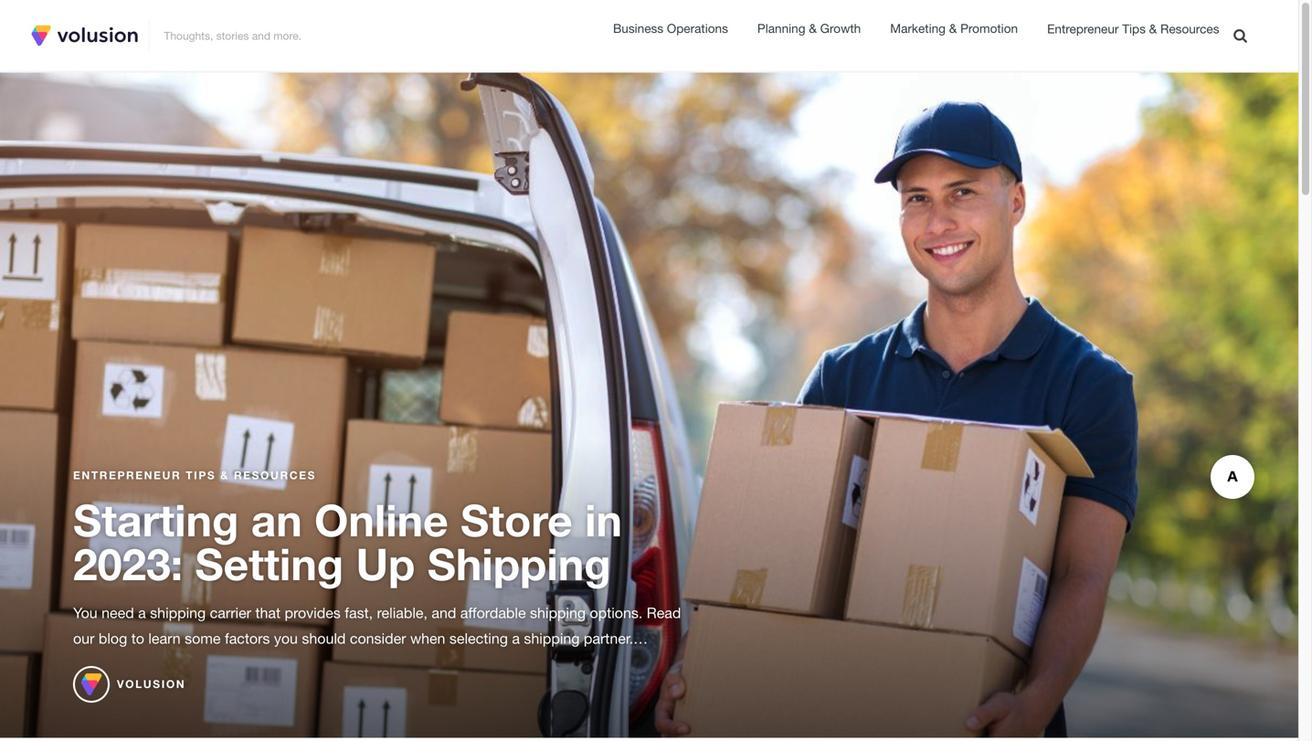 Task type: vqa. For each thing, say whether or not it's contained in the screenshot.
and inside the You need a shipping carrier that provides fast, reliable, and affordable shipping options. Read our blog to learn some factors you should consider when selecting a shipping partner.…
yes



Task type: locate. For each thing, give the bounding box(es) containing it.
more.
[[274, 29, 302, 42]]

& up starting
[[221, 469, 230, 482]]

growth
[[821, 21, 862, 35]]

1 vertical spatial entrepreneur
[[73, 469, 181, 482]]

carrier
[[210, 605, 251, 622]]

1 horizontal spatial entrepreneur tips & resources
[[1048, 21, 1220, 36]]

shipping
[[150, 605, 206, 622], [530, 605, 586, 622], [524, 630, 580, 647]]

when
[[410, 630, 446, 647]]

business operations
[[613, 21, 729, 35]]

entrepreneur tips & resources
[[1048, 21, 1220, 36], [73, 469, 316, 482]]

& right marketing
[[950, 21, 958, 35]]

1 vertical spatial resources
[[234, 469, 316, 482]]

setting
[[195, 538, 344, 590]]

reliable,
[[377, 605, 428, 622]]

starting
[[73, 494, 239, 546]]

a down affordable
[[512, 630, 520, 647]]

0 horizontal spatial a
[[138, 605, 146, 622]]

0 horizontal spatial entrepreneur
[[73, 469, 181, 482]]

0 vertical spatial resources
[[1161, 21, 1220, 36]]

1 horizontal spatial resources
[[1161, 21, 1220, 36]]

0 vertical spatial entrepreneur
[[1048, 21, 1120, 36]]

resources up an at the bottom left of the page
[[234, 469, 316, 482]]

tips
[[1123, 21, 1146, 36], [186, 469, 216, 482]]

partner.…
[[584, 630, 648, 647]]

options.
[[590, 605, 643, 622]]

shipping left options.
[[530, 605, 586, 622]]

entrepreneur
[[1048, 21, 1120, 36], [73, 469, 181, 482]]

a
[[138, 605, 146, 622], [512, 630, 520, 647]]

1 vertical spatial and
[[432, 605, 457, 622]]

a right need
[[138, 605, 146, 622]]

0 horizontal spatial tips
[[186, 469, 216, 482]]

0 horizontal spatial and
[[252, 29, 271, 42]]

0 horizontal spatial entrepreneur tips & resources
[[73, 469, 316, 482]]

planning & growth link
[[758, 19, 862, 39]]

entrepreneur tips & resources link
[[1048, 19, 1220, 40]]

1 horizontal spatial tips
[[1123, 21, 1146, 36]]

0 vertical spatial tips
[[1123, 21, 1146, 36]]

business operations link
[[613, 19, 729, 39]]

1 horizontal spatial entrepreneur
[[1048, 21, 1120, 36]]

promotion
[[961, 21, 1019, 35]]

volusion
[[117, 678, 186, 691]]

need
[[102, 605, 134, 622]]

selecting
[[450, 630, 508, 647]]

and left more.
[[252, 29, 271, 42]]

1 vertical spatial tips
[[186, 469, 216, 482]]

&
[[809, 21, 817, 35], [950, 21, 958, 35], [1150, 21, 1158, 36], [221, 469, 230, 482]]

marketing
[[891, 21, 946, 35]]

1 horizontal spatial and
[[432, 605, 457, 622]]

you
[[73, 605, 98, 622]]

stories
[[216, 29, 249, 42]]

& left search icon
[[1150, 21, 1158, 36]]

some
[[185, 630, 221, 647]]

should
[[302, 630, 346, 647]]

resources left search icon
[[1161, 21, 1220, 36]]

1 horizontal spatial a
[[512, 630, 520, 647]]

affordable
[[461, 605, 526, 622]]

in
[[585, 494, 623, 546]]

and
[[252, 29, 271, 42], [432, 605, 457, 622]]

marketing & promotion link
[[891, 19, 1019, 39]]

shipping up learn
[[150, 605, 206, 622]]

factors
[[225, 630, 270, 647]]

resources
[[1161, 21, 1220, 36], [234, 469, 316, 482]]

and up when
[[432, 605, 457, 622]]

fast,
[[345, 605, 373, 622]]

1 vertical spatial a
[[512, 630, 520, 647]]

online
[[315, 494, 449, 546]]



Task type: describe. For each thing, give the bounding box(es) containing it.
volusion link
[[73, 667, 186, 703]]

thoughts, stories and more.
[[164, 29, 302, 42]]

planning & growth
[[758, 21, 862, 35]]

shipping down affordable
[[524, 630, 580, 647]]

and inside you need a shipping carrier that provides fast, reliable, and affordable shipping options. read our blog to learn some factors you should consider when selecting a shipping partner.…
[[432, 605, 457, 622]]

search image
[[1234, 28, 1248, 43]]

marketing & promotion
[[891, 21, 1019, 35]]

you need a shipping carrier that provides fast, reliable, and affordable shipping options. read our blog to learn some factors you should consider when selecting a shipping partner.…
[[73, 605, 682, 647]]

an
[[251, 494, 302, 546]]

consider
[[350, 630, 406, 647]]

shipping
[[428, 538, 611, 590]]

planning
[[758, 21, 806, 35]]

0 vertical spatial entrepreneur tips & resources
[[1048, 21, 1220, 36]]

operations
[[667, 21, 729, 35]]

& left growth
[[809, 21, 817, 35]]

to
[[131, 630, 144, 647]]

provides
[[285, 605, 341, 622]]

starting an online store in 2023: setting up shipping
[[73, 494, 623, 590]]

our
[[73, 630, 95, 647]]

thoughts,
[[164, 29, 213, 42]]

learn
[[148, 630, 181, 647]]

0 vertical spatial and
[[252, 29, 271, 42]]

blog
[[99, 630, 127, 647]]

that
[[255, 605, 281, 622]]

read
[[647, 605, 682, 622]]

business
[[613, 21, 664, 35]]

store
[[461, 494, 573, 546]]

2023:
[[73, 538, 183, 590]]

0 vertical spatial a
[[138, 605, 146, 622]]

0 horizontal spatial resources
[[234, 469, 316, 482]]

up
[[356, 538, 415, 590]]

you
[[274, 630, 298, 647]]

1 vertical spatial entrepreneur tips & resources
[[73, 469, 316, 482]]



